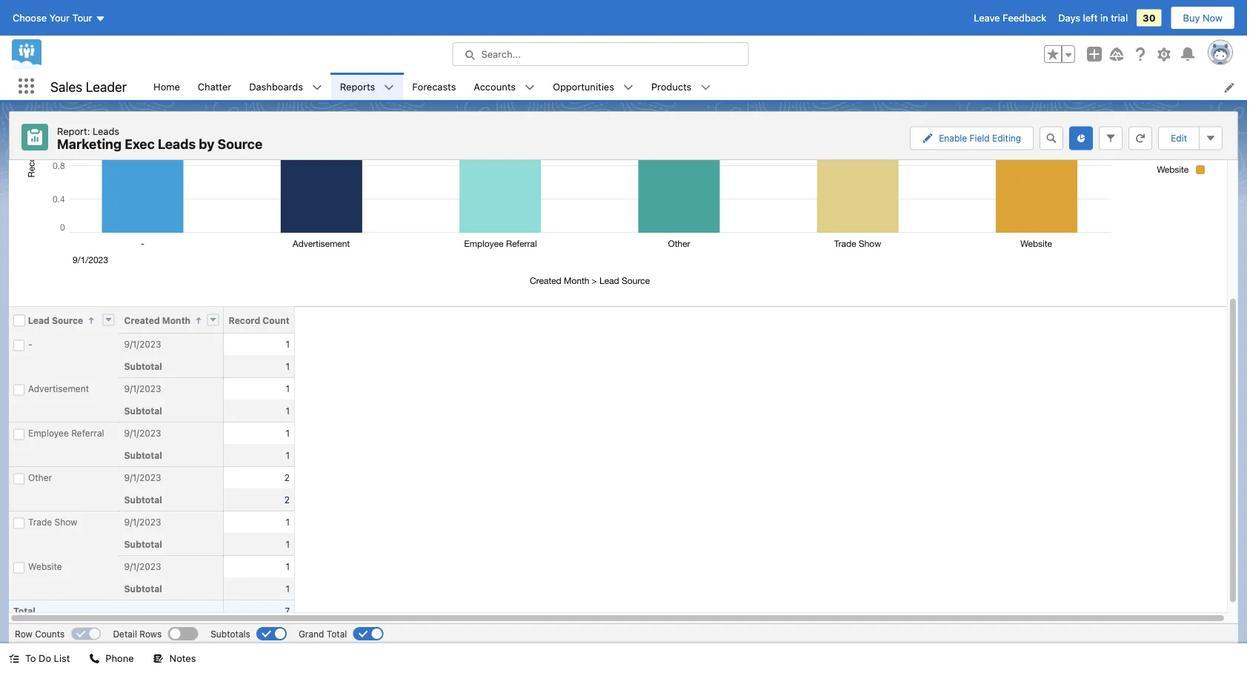 Task type: vqa. For each thing, say whether or not it's contained in the screenshot.
Choose Your Tour dropdown button at left top
yes



Task type: describe. For each thing, give the bounding box(es) containing it.
leave
[[974, 12, 1001, 23]]

products link
[[643, 73, 701, 100]]

leave feedback link
[[974, 12, 1047, 23]]

to
[[25, 653, 36, 664]]

to do list button
[[0, 644, 79, 673]]

products list item
[[643, 73, 720, 100]]

buy now button
[[1171, 6, 1236, 30]]

feedback
[[1003, 12, 1047, 23]]

forecasts link
[[404, 73, 465, 100]]

reports link
[[331, 73, 384, 100]]

text default image inside dashboards list item
[[312, 82, 322, 93]]

to do list
[[25, 653, 70, 664]]

sales
[[50, 78, 82, 94]]

leader
[[86, 78, 127, 94]]

text default image inside the opportunities list item
[[624, 82, 634, 93]]

list
[[54, 653, 70, 664]]

phone
[[106, 653, 134, 664]]

phone button
[[80, 644, 143, 673]]

days left in trial
[[1059, 12, 1129, 23]]

days
[[1059, 12, 1081, 23]]

trial
[[1112, 12, 1129, 23]]

notes
[[170, 653, 196, 664]]

reports
[[340, 81, 375, 92]]

sales leader
[[50, 78, 127, 94]]

choose your tour button
[[12, 6, 106, 30]]

left
[[1084, 12, 1098, 23]]

home link
[[145, 73, 189, 100]]

opportunities list item
[[544, 73, 643, 100]]

text default image inside phone 'button'
[[89, 654, 100, 664]]

reports list item
[[331, 73, 404, 100]]

choose your tour
[[13, 12, 92, 23]]

opportunities link
[[544, 73, 624, 100]]

text default image for reports
[[384, 82, 395, 93]]



Task type: locate. For each thing, give the bounding box(es) containing it.
chatter
[[198, 81, 231, 92]]

do
[[39, 653, 51, 664]]

accounts list item
[[465, 73, 544, 100]]

search...
[[482, 49, 521, 60]]

text default image
[[384, 82, 395, 93], [525, 82, 535, 93], [701, 82, 711, 93], [153, 654, 164, 664]]

in
[[1101, 12, 1109, 23]]

now
[[1203, 12, 1223, 23]]

text default image inside reports list item
[[384, 82, 395, 93]]

dashboards list item
[[240, 73, 331, 100]]

your
[[49, 12, 70, 23]]

products
[[652, 81, 692, 92]]

text default image inside accounts 'list item'
[[525, 82, 535, 93]]

text default image left notes
[[153, 654, 164, 664]]

group
[[1045, 45, 1076, 63]]

text default image for accounts
[[525, 82, 535, 93]]

text default image inside notes button
[[153, 654, 164, 664]]

text default image inside products list item
[[701, 82, 711, 93]]

text default image right accounts
[[525, 82, 535, 93]]

dashboards
[[249, 81, 303, 92]]

buy now
[[1184, 12, 1223, 23]]

text default image left products link
[[624, 82, 634, 93]]

text default image right products
[[701, 82, 711, 93]]

dashboards link
[[240, 73, 312, 100]]

text default image right reports
[[384, 82, 395, 93]]

text default image left reports link
[[312, 82, 322, 93]]

forecasts
[[412, 81, 456, 92]]

accounts
[[474, 81, 516, 92]]

text default image left the phone
[[89, 654, 100, 664]]

notes button
[[144, 644, 205, 673]]

home
[[154, 81, 180, 92]]

text default image left to
[[9, 654, 19, 664]]

accounts link
[[465, 73, 525, 100]]

text default image inside to do list button
[[9, 654, 19, 664]]

leave feedback
[[974, 12, 1047, 23]]

opportunities
[[553, 81, 615, 92]]

list
[[145, 73, 1248, 100]]

30
[[1143, 12, 1156, 23]]

search... button
[[453, 42, 749, 66]]

text default image
[[312, 82, 322, 93], [624, 82, 634, 93], [9, 654, 19, 664], [89, 654, 100, 664]]

list containing home
[[145, 73, 1248, 100]]

text default image for products
[[701, 82, 711, 93]]

choose
[[13, 12, 47, 23]]

tour
[[72, 12, 92, 23]]

buy
[[1184, 12, 1201, 23]]

chatter link
[[189, 73, 240, 100]]



